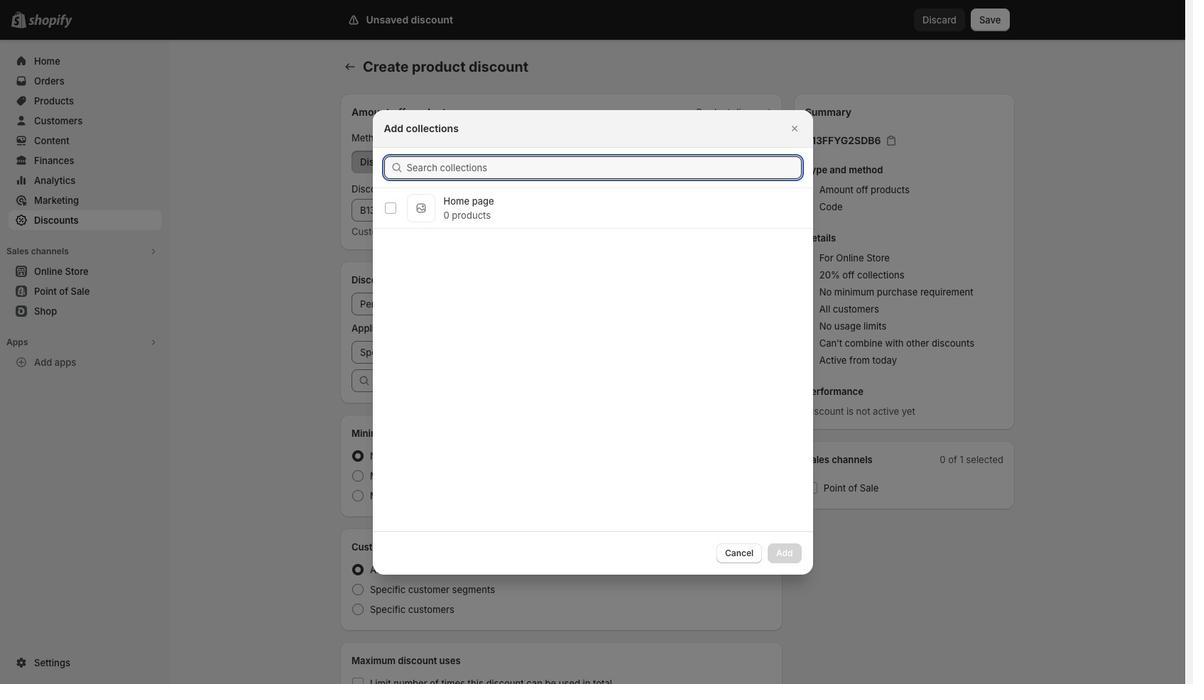 Task type: describe. For each thing, give the bounding box(es) containing it.
shopify image
[[31, 14, 75, 28]]



Task type: vqa. For each thing, say whether or not it's contained in the screenshot.
dialog
yes



Task type: locate. For each thing, give the bounding box(es) containing it.
dialog
[[0, 110, 1186, 575]]

Search collections text field
[[407, 156, 802, 179]]



